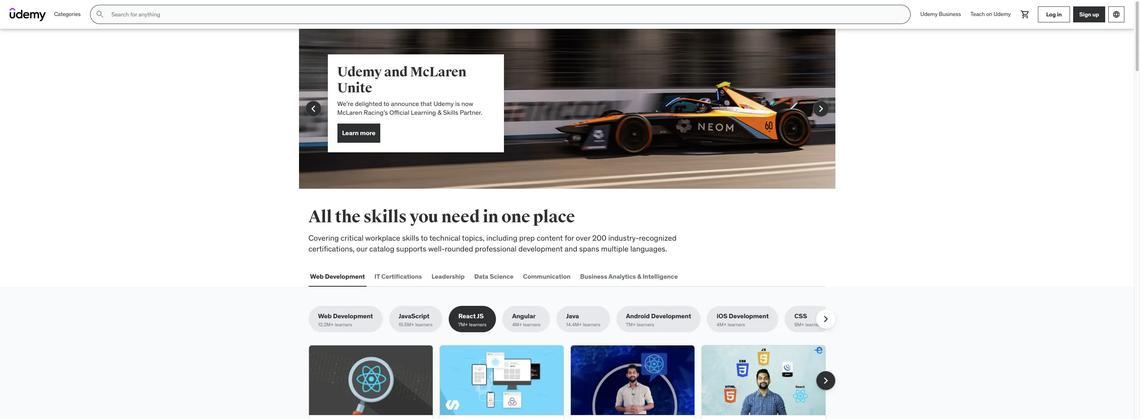 Task type: vqa. For each thing, say whether or not it's contained in the screenshot.
bottom And
yes



Task type: describe. For each thing, give the bounding box(es) containing it.
industry-
[[609, 233, 639, 243]]

racing's
[[364, 109, 388, 117]]

official
[[390, 109, 409, 117]]

android development 7m+ learners
[[626, 312, 691, 328]]

learners inside angular 4m+ learners
[[523, 322, 541, 328]]

7m+ for react js
[[459, 322, 468, 328]]

js
[[477, 312, 484, 320]]

15.5m+
[[399, 322, 414, 328]]

well-
[[428, 244, 445, 254]]

and inside udemy and mclaren unite we're delighted to announce that udemy is now mclaren racing's official learning & skills partner.
[[384, 64, 408, 80]]

ios development 4m+ learners
[[717, 312, 769, 328]]

web development 12.2m+ learners
[[318, 312, 373, 328]]

we're
[[337, 100, 354, 108]]

that
[[421, 100, 432, 108]]

multiple
[[601, 244, 629, 254]]

learners inside web development 12.2m+ learners
[[335, 322, 352, 328]]

udemy image
[[10, 8, 46, 21]]

skills inside covering critical workplace skills to technical topics, including prep content for over 200 industry-recognized certifications, our catalog supports well-rounded professional development and spans multiple languages.
[[402, 233, 419, 243]]

teach
[[971, 10, 985, 18]]

including
[[487, 233, 518, 243]]

skills
[[443, 109, 458, 117]]

next image
[[815, 103, 828, 115]]

sign up link
[[1074, 6, 1106, 22]]

1 horizontal spatial business
[[939, 10, 961, 18]]

prep
[[519, 233, 535, 243]]

need
[[442, 207, 480, 227]]

java
[[566, 312, 579, 320]]

web development
[[310, 273, 365, 281]]

topic filters element
[[309, 306, 836, 333]]

workplace
[[365, 233, 400, 243]]

critical
[[341, 233, 364, 243]]

it certifications button
[[373, 267, 424, 286]]

learners inside css 9m+ learners
[[806, 322, 823, 328]]

0 horizontal spatial mclaren
[[337, 109, 362, 117]]

science
[[490, 273, 514, 281]]

web for web development 12.2m+ learners
[[318, 312, 332, 320]]

ios
[[717, 312, 728, 320]]

react
[[459, 312, 476, 320]]

sign
[[1080, 11, 1092, 18]]

learn more link
[[337, 124, 380, 143]]

it
[[375, 273, 380, 281]]

you
[[410, 207, 439, 227]]

languages.
[[631, 244, 668, 254]]

development
[[519, 244, 563, 254]]

our
[[357, 244, 368, 254]]

leadership
[[432, 273, 465, 281]]

angular
[[512, 312, 536, 320]]

udemy and mclaren unite we're delighted to announce that udemy is now mclaren racing's official learning & skills partner.
[[337, 64, 483, 117]]

delighted
[[355, 100, 382, 108]]

1 vertical spatial in
[[483, 207, 499, 227]]

previous image
[[307, 103, 320, 115]]

over
[[576, 233, 591, 243]]

teach on udemy link
[[966, 5, 1016, 24]]

business inside button
[[580, 273, 608, 281]]

certifications
[[381, 273, 422, 281]]

now
[[462, 100, 473, 108]]

more
[[360, 129, 376, 137]]

recognized
[[639, 233, 677, 243]]

unite
[[337, 80, 372, 97]]

learners inside ios development 4m+ learners
[[728, 322, 745, 328]]

next image inside the topic filters element
[[820, 313, 832, 326]]

12.2m+
[[318, 322, 334, 328]]

log in link
[[1038, 6, 1071, 22]]

4m+ inside ios development 4m+ learners
[[717, 322, 727, 328]]

business analytics & intelligence button
[[579, 267, 680, 286]]

udemy business
[[921, 10, 961, 18]]

supports
[[396, 244, 427, 254]]

& inside udemy and mclaren unite we're delighted to announce that udemy is now mclaren racing's official learning & skills partner.
[[438, 109, 442, 117]]

sign up
[[1080, 11, 1100, 18]]

200
[[593, 233, 607, 243]]

learn more
[[342, 129, 376, 137]]



Task type: locate. For each thing, give the bounding box(es) containing it.
0 vertical spatial skills
[[364, 207, 407, 227]]

skills up supports
[[402, 233, 419, 243]]

udemy business link
[[916, 5, 966, 24]]

leadership button
[[430, 267, 466, 286]]

0 horizontal spatial 7m+
[[459, 322, 468, 328]]

learners inside android development 7m+ learners
[[637, 322, 655, 328]]

7 learners from the left
[[728, 322, 745, 328]]

carousel element
[[299, 29, 836, 208], [309, 346, 836, 420]]

log in
[[1047, 11, 1062, 18]]

3 learners from the left
[[469, 322, 487, 328]]

development inside web development 12.2m+ learners
[[333, 312, 373, 320]]

0 vertical spatial in
[[1057, 11, 1062, 18]]

data science button
[[473, 267, 515, 286]]

all
[[309, 207, 332, 227]]

4m+
[[512, 322, 522, 328], [717, 322, 727, 328]]

skills
[[364, 207, 407, 227], [402, 233, 419, 243]]

4m+ down ios in the right bottom of the page
[[717, 322, 727, 328]]

1 4m+ from the left
[[512, 322, 522, 328]]

0 horizontal spatial 4m+
[[512, 322, 522, 328]]

1 horizontal spatial and
[[565, 244, 578, 254]]

development
[[325, 273, 365, 281], [333, 312, 373, 320], [651, 312, 691, 320], [729, 312, 769, 320]]

log
[[1047, 11, 1056, 18]]

next image
[[820, 313, 832, 326], [820, 375, 832, 388]]

skills up workplace
[[364, 207, 407, 227]]

2 next image from the top
[[820, 375, 832, 388]]

teach on udemy
[[971, 10, 1011, 18]]

development up 12.2m+
[[333, 312, 373, 320]]

4 learners from the left
[[523, 322, 541, 328]]

topics,
[[462, 233, 485, 243]]

to up supports
[[421, 233, 428, 243]]

to inside covering critical workplace skills to technical topics, including prep content for over 200 industry-recognized certifications, our catalog supports well-rounded professional development and spans multiple languages.
[[421, 233, 428, 243]]

1 vertical spatial mclaren
[[337, 109, 362, 117]]

in
[[1057, 11, 1062, 18], [483, 207, 499, 227]]

and down for
[[565, 244, 578, 254]]

1 horizontal spatial &
[[638, 273, 642, 281]]

angular 4m+ learners
[[512, 312, 541, 328]]

7m+ down 'android'
[[626, 322, 636, 328]]

learners inside the 'java 14.4m+ learners'
[[583, 322, 601, 328]]

development inside android development 7m+ learners
[[651, 312, 691, 320]]

covering critical workplace skills to technical topics, including prep content for over 200 industry-recognized certifications, our catalog supports well-rounded professional development and spans multiple languages.
[[309, 233, 677, 254]]

development right 'android'
[[651, 312, 691, 320]]

carousel element containing udemy and mclaren unite
[[299, 29, 836, 208]]

development for ios development 4m+ learners
[[729, 312, 769, 320]]

learners inside javascript 15.5m+ learners
[[415, 322, 433, 328]]

0 vertical spatial web
[[310, 273, 324, 281]]

up
[[1093, 11, 1100, 18]]

0 horizontal spatial and
[[384, 64, 408, 80]]

one
[[502, 207, 530, 227]]

web for web development
[[310, 273, 324, 281]]

0 vertical spatial business
[[939, 10, 961, 18]]

& inside button
[[638, 273, 642, 281]]

partner.
[[460, 109, 483, 117]]

8 learners from the left
[[806, 322, 823, 328]]

mclaren down we're
[[337, 109, 362, 117]]

1 vertical spatial to
[[421, 233, 428, 243]]

to up racing's
[[384, 100, 390, 108]]

1 vertical spatial and
[[565, 244, 578, 254]]

& right analytics
[[638, 273, 642, 281]]

submit search image
[[95, 10, 105, 19]]

1 vertical spatial next image
[[820, 375, 832, 388]]

learn
[[342, 129, 359, 137]]

2 7m+ from the left
[[626, 322, 636, 328]]

&
[[438, 109, 442, 117], [638, 273, 642, 281]]

to inside udemy and mclaren unite we're delighted to announce that udemy is now mclaren racing's official learning & skills partner.
[[384, 100, 390, 108]]

business down spans on the bottom
[[580, 273, 608, 281]]

certifications,
[[309, 244, 355, 254]]

Search for anything text field
[[110, 8, 901, 21]]

react js 7m+ learners
[[459, 312, 487, 328]]

development for web development 12.2m+ learners
[[333, 312, 373, 320]]

1 vertical spatial carousel element
[[309, 346, 836, 420]]

learners inside react js 7m+ learners
[[469, 322, 487, 328]]

9m+
[[795, 322, 805, 328]]

mclaren up that
[[410, 64, 467, 80]]

4m+ down angular
[[512, 322, 522, 328]]

css
[[795, 312, 807, 320]]

0 vertical spatial mclaren
[[410, 64, 467, 80]]

for
[[565, 233, 574, 243]]

7m+ for android development
[[626, 322, 636, 328]]

7m+
[[459, 322, 468, 328], [626, 322, 636, 328]]

1 next image from the top
[[820, 313, 832, 326]]

development right ios in the right bottom of the page
[[729, 312, 769, 320]]

development for android development 7m+ learners
[[651, 312, 691, 320]]

2 4m+ from the left
[[717, 322, 727, 328]]

1 horizontal spatial to
[[421, 233, 428, 243]]

1 vertical spatial web
[[318, 312, 332, 320]]

css 9m+ learners
[[795, 312, 823, 328]]

web inside button
[[310, 273, 324, 281]]

place
[[533, 207, 575, 227]]

development inside ios development 4m+ learners
[[729, 312, 769, 320]]

technical
[[430, 233, 460, 243]]

1 vertical spatial &
[[638, 273, 642, 281]]

spans
[[579, 244, 600, 254]]

1 horizontal spatial in
[[1057, 11, 1062, 18]]

intelligence
[[643, 273, 678, 281]]

7m+ inside android development 7m+ learners
[[626, 322, 636, 328]]

javascript
[[399, 312, 430, 320]]

14.4m+
[[566, 322, 582, 328]]

javascript 15.5m+ learners
[[399, 312, 433, 328]]

web
[[310, 273, 324, 281], [318, 312, 332, 320]]

categories button
[[49, 5, 85, 24]]

2 learners from the left
[[415, 322, 433, 328]]

covering
[[309, 233, 339, 243]]

web development button
[[309, 267, 367, 286]]

it certifications
[[375, 273, 422, 281]]

web inside web development 12.2m+ learners
[[318, 312, 332, 320]]

categories
[[54, 10, 81, 18]]

0 horizontal spatial to
[[384, 100, 390, 108]]

in up including
[[483, 207, 499, 227]]

to
[[384, 100, 390, 108], [421, 233, 428, 243]]

communication
[[523, 273, 571, 281]]

0 horizontal spatial &
[[438, 109, 442, 117]]

java 14.4m+ learners
[[566, 312, 601, 328]]

0 vertical spatial next image
[[820, 313, 832, 326]]

catalog
[[369, 244, 395, 254]]

7m+ inside react js 7m+ learners
[[459, 322, 468, 328]]

1 horizontal spatial mclaren
[[410, 64, 467, 80]]

0 vertical spatial carousel element
[[299, 29, 836, 208]]

6 learners from the left
[[637, 322, 655, 328]]

web down certifications,
[[310, 273, 324, 281]]

0 horizontal spatial in
[[483, 207, 499, 227]]

mclaren
[[410, 64, 467, 80], [337, 109, 362, 117]]

all the skills you need in one place
[[309, 207, 575, 227]]

business left "teach"
[[939, 10, 961, 18]]

& left skills on the left top of page
[[438, 109, 442, 117]]

android
[[626, 312, 650, 320]]

1 horizontal spatial 7m+
[[626, 322, 636, 328]]

announce
[[391, 100, 419, 108]]

and
[[384, 64, 408, 80], [565, 244, 578, 254]]

development for web development
[[325, 273, 365, 281]]

7m+ down react
[[459, 322, 468, 328]]

business analytics & intelligence
[[580, 273, 678, 281]]

web up 12.2m+
[[318, 312, 332, 320]]

the
[[335, 207, 361, 227]]

in right log
[[1057, 11, 1062, 18]]

on
[[987, 10, 993, 18]]

analytics
[[609, 273, 636, 281]]

1 vertical spatial business
[[580, 273, 608, 281]]

0 vertical spatial to
[[384, 100, 390, 108]]

0 vertical spatial &
[[438, 109, 442, 117]]

data science
[[474, 273, 514, 281]]

udemy
[[921, 10, 938, 18], [994, 10, 1011, 18], [337, 64, 382, 80], [434, 100, 454, 108]]

0 horizontal spatial business
[[580, 273, 608, 281]]

data
[[474, 273, 489, 281]]

rounded
[[445, 244, 473, 254]]

development inside button
[[325, 273, 365, 281]]

shopping cart with 0 items image
[[1021, 10, 1030, 19]]

development down certifications,
[[325, 273, 365, 281]]

and up announce
[[384, 64, 408, 80]]

1 horizontal spatial 4m+
[[717, 322, 727, 328]]

1 vertical spatial skills
[[402, 233, 419, 243]]

0 vertical spatial and
[[384, 64, 408, 80]]

is
[[455, 100, 460, 108]]

1 7m+ from the left
[[459, 322, 468, 328]]

5 learners from the left
[[583, 322, 601, 328]]

content
[[537, 233, 563, 243]]

choose a language image
[[1113, 10, 1121, 18]]

professional
[[475, 244, 517, 254]]

communication button
[[522, 267, 572, 286]]

4m+ inside angular 4m+ learners
[[512, 322, 522, 328]]

and inside covering critical workplace skills to technical topics, including prep content for over 200 industry-recognized certifications, our catalog supports well-rounded professional development and spans multiple languages.
[[565, 244, 578, 254]]

1 learners from the left
[[335, 322, 352, 328]]

learning
[[411, 109, 436, 117]]



